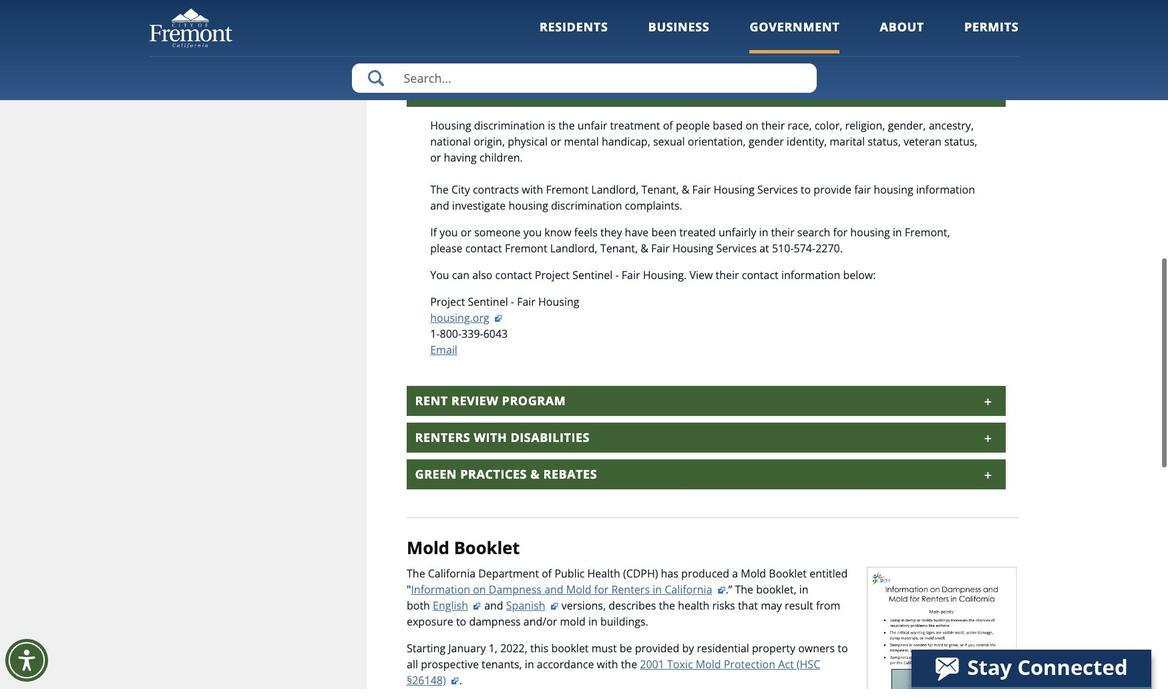 Task type: describe. For each thing, give the bounding box(es) containing it.
about
[[880, 19, 925, 35]]

1 vertical spatial housing
[[509, 199, 548, 213]]

unfair
[[578, 118, 607, 133]]

housing.org
[[430, 311, 489, 326]]

- inside project sentinel - fair housing housing.org 1-800-339-6043 email
[[511, 295, 514, 309]]

with inside the city contracts with fremont landlord, tenant, & fair housing services to provide fair housing information and investigate housing discrimination complaints.
[[522, 183, 543, 197]]

their for race,
[[762, 118, 785, 133]]

project sentinel - fair housing housing.org 1-800-339-6043 email
[[430, 295, 580, 358]]

view
[[690, 268, 713, 283]]

mold inside the california department of public health (cdph) has produced a mold booklet entitled "
[[741, 566, 766, 581]]

may
[[761, 599, 782, 613]]

prospective
[[421, 657, 479, 672]]

versions, describes the health risks that may result from exposure to dampness and/or mold in buildings.
[[407, 599, 841, 629]]

2 status, from the left
[[945, 134, 978, 149]]

exposure
[[407, 615, 453, 629]]

starting january 1, 2022, this booklet must be provided by residential property owners to all prospective tenants, in accordance with the
[[407, 641, 848, 672]]

1 vertical spatial renters
[[612, 583, 650, 597]]

fremont, inside 'if you or someone you know feels they have been treated unfairly in their search for housing in fremont, please contact fremont landlord, tenant, & fair housing services at 510-574-2270.'
[[905, 225, 950, 240]]

Search text field
[[352, 63, 817, 93]]

fremont inside 'if you or someone you know feels they have been treated unfairly in their search for housing in fremont, please contact fremont landlord, tenant, & fair housing services at 510-574-2270.'
[[505, 241, 548, 256]]

identity,
[[787, 134, 827, 149]]

1 vertical spatial information
[[782, 268, 841, 283]]

renters with disabilities
[[415, 430, 590, 446]]

that
[[738, 599, 758, 613]]

describes
[[609, 599, 656, 613]]

tab list containing housing discrimination
[[407, 0, 1006, 490]]

permits
[[965, 19, 1019, 35]]

fair inside 'if you or someone you know feels they have been treated unfairly in their search for housing in fremont, please contact fremont landlord, tenant, & fair housing services at 510-574-2270.'
[[651, 241, 670, 256]]

to inside starting january 1, 2022, this booklet must be provided by residential property owners to all prospective tenants, in accordance with the
[[838, 641, 848, 656]]

search
[[798, 225, 831, 240]]

the inside starting january 1, 2022, this booklet must be provided by residential property owners to all prospective tenants, in accordance with the
[[621, 657, 637, 672]]

spanish link
[[506, 599, 559, 613]]

rent
[[415, 393, 448, 409]]

or inside 'if you or someone you know feels they have been treated unfairly in their search for housing in fremont, please contact fremont landlord, tenant, & fair housing services at 510-574-2270.'
[[461, 225, 472, 240]]

mental
[[564, 134, 599, 149]]

2270.
[[816, 241, 843, 256]]

the for the city contracts with fremont landlord, tenant, & fair housing services to provide fair housing information and investigate housing discrimination complaints.
[[430, 183, 449, 197]]

contact inside 'if you or someone you know feels they have been treated unfairly in their search for housing in fremont, please contact fremont landlord, tenant, & fair housing services at 510-574-2270.'
[[465, 241, 502, 256]]

contracts
[[473, 183, 519, 197]]

6043
[[483, 327, 508, 342]]

1 you from the left
[[440, 225, 458, 240]]

(hsc
[[797, 657, 821, 672]]

1,
[[489, 641, 498, 656]]

health
[[678, 599, 710, 613]]

fair inside project sentinel - fair housing housing.org 1-800-339-6043 email
[[517, 295, 536, 309]]

have
[[625, 225, 649, 240]]

investigate
[[452, 199, 506, 213]]

unfairly
[[719, 225, 757, 240]]

has
[[661, 566, 679, 581]]

with inside starting january 1, 2022, this booklet must be provided by residential property owners to all prospective tenants, in accordance with the
[[597, 657, 618, 672]]

housing inside the city contracts with fremont landlord, tenant, & fair housing services to provide fair housing information and investigate housing discrimination complaints.
[[714, 183, 755, 197]]

been
[[652, 225, 677, 240]]

1 email link from the top
[[430, 18, 458, 32]]

be
[[620, 641, 632, 656]]

contact right also in the left of the page
[[495, 268, 532, 283]]

fremont, inside fremont, ca 94538 email 510-574-2270
[[430, 1, 476, 16]]

1 vertical spatial on
[[473, 583, 486, 597]]

"
[[407, 583, 411, 597]]

people
[[676, 118, 710, 133]]

discrimination inside housing discrimination is the unfair treatment of people based on their race, color, religion, gender, ancestry, national origin, physical or mental handicap, sexual orientation, gender identity, marital status, veteran status, or having children.
[[474, 118, 545, 133]]

2 vertical spatial and
[[484, 599, 504, 613]]

act
[[778, 657, 794, 672]]

business link
[[648, 19, 710, 53]]

the california department of public health (cdph) has produced a mold booklet entitled "
[[407, 566, 848, 597]]

mold booklet
[[407, 537, 520, 560]]

fair inside the city contracts with fremont landlord, tenant, & fair housing services to provide fair housing information and investigate housing discrimination complaints.
[[693, 183, 711, 197]]

you
[[430, 268, 449, 283]]

orientation,
[[688, 134, 746, 149]]

1 horizontal spatial sentinel
[[573, 268, 613, 283]]

fremont inside the city contracts with fremont landlord, tenant, & fair housing services to provide fair housing information and investigate housing discrimination complaints.
[[546, 183, 589, 197]]

of inside housing discrimination is the unfair treatment of people based on their race, color, religion, gender, ancestry, national origin, physical or mental handicap, sexual orientation, gender identity, marital status, veteran status, or having children.
[[663, 118, 673, 133]]

national
[[430, 134, 471, 149]]

1 horizontal spatial project
[[535, 268, 570, 283]]

disabilities
[[511, 430, 590, 446]]

having
[[444, 150, 477, 165]]

protection
[[724, 657, 776, 672]]

0 horizontal spatial for
[[594, 583, 609, 597]]

also
[[473, 268, 493, 283]]

residents
[[540, 19, 608, 35]]

all
[[407, 657, 418, 672]]

buildings.
[[601, 615, 649, 629]]

2001 toxic mold protection act (hsc §26148) link
[[407, 657, 821, 688]]

risks
[[713, 599, 735, 613]]

1 vertical spatial with
[[474, 430, 507, 446]]

0 vertical spatial booklet
[[454, 537, 520, 560]]

services inside 'if you or someone you know feels they have been treated unfairly in their search for housing in fremont, please contact fremont landlord, tenant, & fair housing services at 510-574-2270.'
[[717, 241, 757, 256]]

fair
[[855, 183, 871, 197]]

2 you from the left
[[524, 225, 542, 240]]

residential
[[697, 641, 750, 656]]

based
[[713, 118, 743, 133]]

housing discrimination
[[415, 84, 586, 100]]

housing inside project sentinel - fair housing housing.org 1-800-339-6043 email
[[538, 295, 580, 309]]

(cdph)
[[623, 566, 658, 581]]

california inside the california department of public health (cdph) has produced a mold booklet entitled "
[[428, 566, 476, 581]]

.
[[459, 673, 462, 688]]

2001
[[640, 657, 665, 672]]

entitled
[[810, 566, 848, 581]]

sentinel inside project sentinel - fair housing housing.org 1-800-339-6043 email
[[468, 295, 508, 309]]

green practices & rebates
[[415, 466, 597, 483]]

information on dampness and mold for renters in california
[[411, 583, 713, 597]]

about link
[[880, 19, 925, 53]]

in inside versions, describes the health risks that may result from exposure to dampness and/or mold in buildings.
[[589, 615, 598, 629]]

marital
[[830, 134, 865, 149]]

booklet inside the california department of public health (cdph) has produced a mold booklet entitled "
[[769, 566, 807, 581]]

landlord, inside the city contracts with fremont landlord, tenant, & fair housing services to provide fair housing information and investigate housing discrimination complaints.
[[591, 183, 639, 197]]

1 horizontal spatial california
[[665, 583, 713, 597]]

can
[[452, 268, 470, 283]]

mold inside 2001 toxic mold protection act (hsc §26148)
[[696, 657, 721, 672]]

2022,
[[501, 641, 528, 656]]

information
[[411, 583, 470, 597]]

on inside housing discrimination is the unfair treatment of people based on their race, color, religion, gender, ancestry, national origin, physical or mental handicap, sexual orientation, gender identity, marital status, veteran status, or having children.
[[746, 118, 759, 133]]

510- inside fremont, ca 94538 email 510-574-2270
[[430, 34, 452, 48]]

booklet
[[551, 641, 589, 656]]

in inside ." the booklet, in both
[[800, 583, 809, 597]]

the inside ." the booklet, in both
[[735, 583, 754, 597]]

business
[[648, 19, 710, 35]]

510- inside 'if you or someone you know feels they have been treated unfairly in their search for housing in fremont, please contact fremont landlord, tenant, & fair housing services at 510-574-2270.'
[[772, 241, 794, 256]]

§26148)
[[407, 673, 446, 688]]

information inside the city contracts with fremont landlord, tenant, & fair housing services to provide fair housing information and investigate housing discrimination complaints.
[[916, 183, 975, 197]]

and inside the city contracts with fremont landlord, tenant, & fair housing services to provide fair housing information and investigate housing discrimination complaints.
[[430, 199, 449, 213]]



Task type: locate. For each thing, give the bounding box(es) containing it.
their left search
[[771, 225, 795, 240]]

of inside the california department of public health (cdph) has produced a mold booklet entitled "
[[542, 566, 552, 581]]

below:
[[843, 268, 876, 283]]

1 horizontal spatial for
[[833, 225, 848, 240]]

510-
[[430, 34, 452, 48], [772, 241, 794, 256]]

574- inside fremont, ca 94538 email 510-574-2270
[[452, 34, 474, 48]]

to inside the city contracts with fremont landlord, tenant, & fair housing services to provide fair housing information and investigate housing discrimination complaints.
[[801, 183, 811, 197]]

2 vertical spatial housing
[[851, 225, 890, 240]]

1 horizontal spatial &
[[641, 241, 649, 256]]

1 vertical spatial -
[[511, 295, 514, 309]]

fair
[[693, 183, 711, 197], [651, 241, 670, 256], [622, 268, 640, 283], [517, 295, 536, 309]]

0 vertical spatial 574-
[[452, 34, 474, 48]]

& inside the city contracts with fremont landlord, tenant, & fair housing services to provide fair housing information and investigate housing discrimination complaints.
[[682, 183, 690, 197]]

their inside 'if you or someone you know feels they have been treated unfairly in their search for housing in fremont, please contact fremont landlord, tenant, & fair housing services at 510-574-2270.'
[[771, 225, 795, 240]]

landlord,
[[591, 183, 639, 197], [550, 241, 598, 256]]

1 vertical spatial and
[[545, 583, 564, 597]]

renters up the green
[[415, 430, 471, 446]]

green
[[415, 466, 457, 483]]

0 horizontal spatial booklet
[[454, 537, 520, 560]]

the left health on the right bottom of the page
[[659, 599, 675, 613]]

0 vertical spatial discrimination
[[474, 118, 545, 133]]

discrimination up feels
[[551, 199, 622, 213]]

1 vertical spatial email link
[[430, 343, 458, 358]]

1 vertical spatial their
[[771, 225, 795, 240]]

discrimination
[[478, 84, 586, 100]]

california up information
[[428, 566, 476, 581]]

housing down the 'fair'
[[851, 225, 890, 240]]

email inside fremont, ca 94538 email 510-574-2270
[[430, 18, 458, 32]]

department
[[479, 566, 539, 581]]

0 vertical spatial with
[[522, 183, 543, 197]]

510- right at
[[772, 241, 794, 256]]

mold up information
[[407, 537, 450, 560]]

0 horizontal spatial status,
[[868, 134, 901, 149]]

1 vertical spatial discrimination
[[551, 199, 622, 213]]

0 horizontal spatial discrimination
[[474, 118, 545, 133]]

you right if
[[440, 225, 458, 240]]

1 horizontal spatial and
[[484, 599, 504, 613]]

and up if
[[430, 199, 449, 213]]

housing.
[[643, 268, 687, 283]]

0 horizontal spatial on
[[473, 583, 486, 597]]

feels
[[574, 225, 598, 240]]

government
[[750, 19, 840, 35]]

sentinel up the housing.org link in the top of the page
[[468, 295, 508, 309]]

0 vertical spatial and
[[430, 199, 449, 213]]

housing inside 'if you or someone you know feels they have been treated unfairly in their search for housing in fremont, please contact fremont landlord, tenant, & fair housing services at 510-574-2270.'
[[673, 241, 714, 256]]

or down is
[[551, 134, 561, 149]]

contact down someone on the left top of the page
[[465, 241, 502, 256]]

0 horizontal spatial sentinel
[[468, 295, 508, 309]]

treatment
[[610, 118, 660, 133]]

2 horizontal spatial the
[[735, 583, 754, 597]]

for up "2270."
[[833, 225, 848, 240]]

0 vertical spatial or
[[551, 134, 561, 149]]

in inside starting january 1, 2022, this booklet must be provided by residential property owners to all prospective tenants, in accordance with the
[[525, 657, 534, 672]]

government link
[[750, 19, 840, 53]]

for inside 'if you or someone you know feels they have been treated unfairly in their search for housing in fremont, please contact fremont landlord, tenant, & fair housing services at 510-574-2270.'
[[833, 225, 848, 240]]

email link
[[430, 18, 458, 32], [430, 343, 458, 358]]

800-
[[440, 327, 462, 342]]

stay connected image
[[912, 650, 1150, 687]]

fremont up know
[[546, 183, 589, 197]]

of up sexual
[[663, 118, 673, 133]]

english
[[433, 599, 468, 613]]

with down must
[[597, 657, 618, 672]]

1 horizontal spatial fremont,
[[905, 225, 950, 240]]

0 horizontal spatial -
[[511, 295, 514, 309]]

0 vertical spatial of
[[663, 118, 673, 133]]

or down national
[[430, 150, 441, 165]]

landlord, up complaints.
[[591, 183, 639, 197]]

574- up housing discrimination
[[452, 34, 474, 48]]

in
[[759, 225, 769, 240], [893, 225, 902, 240], [653, 583, 662, 597], [800, 583, 809, 597], [589, 615, 598, 629], [525, 657, 534, 672]]

handicap,
[[602, 134, 651, 149]]

with right 'contracts'
[[522, 183, 543, 197]]

tenants,
[[482, 657, 522, 672]]

renters
[[415, 430, 471, 446], [612, 583, 650, 597]]

to left provide
[[801, 183, 811, 197]]

gender
[[749, 134, 784, 149]]

1 vertical spatial to
[[456, 615, 466, 629]]

mold booklet image
[[866, 566, 1019, 689]]

landlord, inside 'if you or someone you know feels they have been treated unfairly in their search for housing in fremont, please contact fremont landlord, tenant, & fair housing services at 510-574-2270.'
[[550, 241, 598, 256]]

0 vertical spatial sentinel
[[573, 268, 613, 283]]

result
[[785, 599, 814, 613]]

the inside versions, describes the health risks that may result from exposure to dampness and/or mold in buildings.
[[659, 599, 675, 613]]

the inside the city contracts with fremont landlord, tenant, & fair housing services to provide fair housing information and investigate housing discrimination complaints.
[[430, 183, 449, 197]]

2 vertical spatial their
[[716, 268, 739, 283]]

owners
[[798, 641, 835, 656]]

574- inside 'if you or someone you know feels they have been treated unfairly in their search for housing in fremont, please contact fremont landlord, tenant, & fair housing services at 510-574-2270.'
[[794, 241, 816, 256]]

0 vertical spatial tenant,
[[642, 183, 679, 197]]

1 horizontal spatial -
[[616, 268, 619, 283]]

1 horizontal spatial renters
[[612, 583, 650, 597]]

&
[[682, 183, 690, 197], [641, 241, 649, 256], [531, 466, 540, 483]]

with down rent review program
[[474, 430, 507, 446]]

tenant, down they
[[601, 241, 638, 256]]

complaints.
[[625, 199, 683, 213]]

please
[[430, 241, 463, 256]]

0 horizontal spatial information
[[782, 268, 841, 283]]

1 horizontal spatial tenant,
[[642, 183, 679, 197]]

1 status, from the left
[[868, 134, 901, 149]]

information
[[916, 183, 975, 197], [782, 268, 841, 283]]

2 vertical spatial or
[[461, 225, 472, 240]]

1 horizontal spatial discrimination
[[551, 199, 622, 213]]

property
[[752, 641, 796, 656]]

housing inside housing discrimination is the unfair treatment of people based on their race, color, religion, gender, ancestry, national origin, physical or mental handicap, sexual orientation, gender identity, marital status, veteran status, or having children.
[[430, 118, 471, 133]]

0 horizontal spatial and
[[430, 199, 449, 213]]

starting
[[407, 641, 446, 656]]

1 vertical spatial project
[[430, 295, 465, 309]]

for down "health"
[[594, 583, 609, 597]]

january
[[448, 641, 486, 656]]

booklet,
[[756, 583, 797, 597]]

& up complaints.
[[682, 183, 690, 197]]

0 vertical spatial on
[[746, 118, 759, 133]]

2 email from the top
[[430, 343, 458, 358]]

0 horizontal spatial services
[[717, 241, 757, 256]]

0 horizontal spatial tenant,
[[601, 241, 638, 256]]

0 vertical spatial housing
[[874, 183, 914, 197]]

mold
[[407, 537, 450, 560], [741, 566, 766, 581], [566, 583, 592, 597], [696, 657, 721, 672]]

0 vertical spatial for
[[833, 225, 848, 240]]

spanish
[[506, 599, 546, 613]]

and
[[430, 199, 449, 213], [545, 583, 564, 597], [484, 599, 504, 613]]

practices
[[460, 466, 527, 483]]

versions,
[[562, 599, 606, 613]]

information down "2270."
[[782, 268, 841, 283]]

the up "
[[407, 566, 425, 581]]

2 vertical spatial to
[[838, 641, 848, 656]]

project up housing.org
[[430, 295, 465, 309]]

residents link
[[540, 19, 608, 53]]

2 email link from the top
[[430, 343, 458, 358]]

0 vertical spatial california
[[428, 566, 476, 581]]

provided
[[635, 641, 680, 656]]

renters up describes
[[612, 583, 650, 597]]

1 email from the top
[[430, 18, 458, 32]]

rent review program
[[415, 393, 566, 409]]

on
[[746, 118, 759, 133], [473, 583, 486, 597]]

california
[[428, 566, 476, 581], [665, 583, 713, 597]]

1 horizontal spatial the
[[430, 183, 449, 197]]

tenant, inside 'if you or someone you know feels they have been treated unfairly in their search for housing in fremont, please contact fremont landlord, tenant, & fair housing services at 510-574-2270.'
[[601, 241, 638, 256]]

and/or
[[524, 615, 557, 629]]

2 vertical spatial with
[[597, 657, 618, 672]]

1 vertical spatial the
[[407, 566, 425, 581]]

their for contact
[[716, 268, 739, 283]]

1 vertical spatial fremont
[[505, 241, 548, 256]]

mold down residential
[[696, 657, 721, 672]]

status, down "religion," at the top right of the page
[[868, 134, 901, 149]]

provide
[[814, 183, 852, 197]]

1 vertical spatial 574-
[[794, 241, 816, 256]]

0 horizontal spatial 510-
[[430, 34, 452, 48]]

ancestry,
[[929, 118, 974, 133]]

1 horizontal spatial or
[[461, 225, 472, 240]]

someone
[[474, 225, 521, 240]]

physical
[[508, 134, 548, 149]]

services inside the city contracts with fremont landlord, tenant, & fair housing services to provide fair housing information and investigate housing discrimination complaints.
[[758, 183, 798, 197]]

produced
[[682, 566, 730, 581]]

you left know
[[524, 225, 542, 240]]

to right owners
[[838, 641, 848, 656]]

2 vertical spatial the
[[621, 657, 637, 672]]

discrimination up physical
[[474, 118, 545, 133]]

0 vertical spatial 510-
[[430, 34, 452, 48]]

mold up versions,
[[566, 583, 592, 597]]

or up the please
[[461, 225, 472, 240]]

mold
[[560, 615, 586, 629]]

to inside versions, describes the health risks that may result from exposure to dampness and/or mold in buildings.
[[456, 615, 466, 629]]

mold right a
[[741, 566, 766, 581]]

status, down ancestry,
[[945, 134, 978, 149]]

their up gender
[[762, 118, 785, 133]]

services down gender
[[758, 183, 798, 197]]

1 horizontal spatial services
[[758, 183, 798, 197]]

project down know
[[535, 268, 570, 283]]

1 vertical spatial or
[[430, 150, 441, 165]]

on up gender
[[746, 118, 759, 133]]

0 horizontal spatial with
[[474, 430, 507, 446]]

to down english link
[[456, 615, 466, 629]]

1 vertical spatial 510-
[[772, 241, 794, 256]]

0 vertical spatial fremont,
[[430, 1, 476, 16]]

0 horizontal spatial the
[[407, 566, 425, 581]]

housing
[[874, 183, 914, 197], [509, 199, 548, 213], [851, 225, 890, 240]]

tab list
[[407, 0, 1006, 490]]

the down the be
[[621, 657, 637, 672]]

0 horizontal spatial of
[[542, 566, 552, 581]]

both
[[407, 599, 430, 613]]

0 vertical spatial landlord,
[[591, 183, 639, 197]]

booklet up the booklet,
[[769, 566, 807, 581]]

0 horizontal spatial to
[[456, 615, 466, 629]]

0 vertical spatial their
[[762, 118, 785, 133]]

their inside housing discrimination is the unfair treatment of people based on their race, color, religion, gender, ancestry, national origin, physical or mental handicap, sexual orientation, gender identity, marital status, veteran status, or having children.
[[762, 118, 785, 133]]

and down public
[[545, 583, 564, 597]]

origin,
[[474, 134, 505, 149]]

1 vertical spatial services
[[717, 241, 757, 256]]

0 vertical spatial the
[[559, 118, 575, 133]]

information down veteran
[[916, 183, 975, 197]]

of up information on dampness and mold for renters in california
[[542, 566, 552, 581]]

1 horizontal spatial you
[[524, 225, 542, 240]]

sexual
[[653, 134, 685, 149]]

1 vertical spatial &
[[641, 241, 649, 256]]

1 vertical spatial of
[[542, 566, 552, 581]]

0 vertical spatial fremont
[[546, 183, 589, 197]]

health
[[588, 566, 621, 581]]

the for the california department of public health (cdph) has produced a mold booklet entitled "
[[407, 566, 425, 581]]

0 horizontal spatial &
[[531, 466, 540, 483]]

fremont, ca 94538 email 510-574-2270
[[430, 1, 525, 48]]

california up health on the right bottom of the page
[[665, 583, 713, 597]]

0 vertical spatial renters
[[415, 430, 471, 446]]

discrimination inside the city contracts with fremont landlord, tenant, & fair housing services to provide fair housing information and investigate housing discrimination complaints.
[[551, 199, 622, 213]]

& down "have"
[[641, 241, 649, 256]]

project
[[535, 268, 570, 283], [430, 295, 465, 309]]

children.
[[480, 150, 523, 165]]

sentinel down feels
[[573, 268, 613, 283]]

fremont down someone on the left top of the page
[[505, 241, 548, 256]]

1 horizontal spatial to
[[801, 183, 811, 197]]

0 vertical spatial -
[[616, 268, 619, 283]]

housing.org link
[[430, 311, 503, 326]]

on up english link
[[473, 583, 486, 597]]

housing inside 'if you or someone you know feels they have been treated unfairly in their search for housing in fremont, please contact fremont landlord, tenant, & fair housing services at 510-574-2270.'
[[851, 225, 890, 240]]

they
[[601, 225, 622, 240]]

you can also contact project sentinel - fair housing. view their contact information below:
[[430, 268, 876, 283]]

2 vertical spatial &
[[531, 466, 540, 483]]

1 vertical spatial fremont,
[[905, 225, 950, 240]]

email inside project sentinel - fair housing housing.org 1-800-339-6043 email
[[430, 343, 458, 358]]

." the booklet, in both
[[407, 583, 809, 613]]

tenant,
[[642, 183, 679, 197], [601, 241, 638, 256]]

housing discrimination is the unfair treatment of people based on their race, color, religion, gender, ancestry, national origin, physical or mental handicap, sexual orientation, gender identity, marital status, veteran status, or having children.
[[430, 118, 978, 165]]

& inside 'if you or someone you know feels they have been treated unfairly in their search for housing in fremont, please contact fremont landlord, tenant, & fair housing services at 510-574-2270.'
[[641, 241, 649, 256]]

a
[[732, 566, 738, 581]]

the
[[559, 118, 575, 133], [659, 599, 675, 613], [621, 657, 637, 672]]

city
[[452, 183, 470, 197]]

and spanish
[[482, 599, 546, 613]]

1 horizontal spatial information
[[916, 183, 975, 197]]

0 horizontal spatial you
[[440, 225, 458, 240]]

94538
[[495, 1, 525, 16]]

510- left 2270
[[430, 34, 452, 48]]

the right is
[[559, 118, 575, 133]]

sentinel
[[573, 268, 613, 283], [468, 295, 508, 309]]

housing right the 'fair'
[[874, 183, 914, 197]]

is
[[548, 118, 556, 133]]

574- down search
[[794, 241, 816, 256]]

0 vertical spatial the
[[430, 183, 449, 197]]

0 vertical spatial to
[[801, 183, 811, 197]]

1 vertical spatial tenant,
[[601, 241, 638, 256]]

tenant, up complaints.
[[642, 183, 679, 197]]

0 vertical spatial information
[[916, 183, 975, 197]]

treated
[[680, 225, 716, 240]]

booklet up department
[[454, 537, 520, 560]]

for
[[833, 225, 848, 240], [594, 583, 609, 597]]

this
[[530, 641, 549, 656]]

and up dampness
[[484, 599, 504, 613]]

1 vertical spatial landlord,
[[550, 241, 598, 256]]

1 vertical spatial the
[[659, 599, 675, 613]]

0 vertical spatial services
[[758, 183, 798, 197]]

landlord, down feels
[[550, 241, 598, 256]]

1 horizontal spatial 574-
[[794, 241, 816, 256]]

1 horizontal spatial status,
[[945, 134, 978, 149]]

the inside the california department of public health (cdph) has produced a mold booklet entitled "
[[407, 566, 425, 581]]

2 vertical spatial the
[[735, 583, 754, 597]]

1 vertical spatial sentinel
[[468, 295, 508, 309]]

the city contracts with fremont landlord, tenant, & fair housing services to provide fair housing information and investigate housing discrimination complaints.
[[430, 183, 975, 213]]

know
[[545, 225, 572, 240]]

1 horizontal spatial booklet
[[769, 566, 807, 581]]

project inside project sentinel - fair housing housing.org 1-800-339-6043 email
[[430, 295, 465, 309]]

& left rebates
[[531, 466, 540, 483]]

1 horizontal spatial of
[[663, 118, 673, 133]]

contact down at
[[742, 268, 779, 283]]

1 horizontal spatial on
[[746, 118, 759, 133]]

housing down 'contracts'
[[509, 199, 548, 213]]

gender,
[[888, 118, 926, 133]]

the left city
[[430, 183, 449, 197]]

services down unfairly
[[717, 241, 757, 256]]

0 horizontal spatial the
[[559, 118, 575, 133]]

their right view
[[716, 268, 739, 283]]

housing
[[415, 84, 475, 100], [430, 118, 471, 133], [714, 183, 755, 197], [673, 241, 714, 256], [538, 295, 580, 309]]

the right the ."
[[735, 583, 754, 597]]

at
[[760, 241, 770, 256]]

the inside housing discrimination is the unfair treatment of people based on their race, color, religion, gender, ancestry, national origin, physical or mental handicap, sexual orientation, gender identity, marital status, veteran status, or having children.
[[559, 118, 575, 133]]

tenant, inside the city contracts with fremont landlord, tenant, & fair housing services to provide fair housing information and investigate housing discrimination complaints.
[[642, 183, 679, 197]]



Task type: vqa. For each thing, say whether or not it's contained in the screenshot.
Starting January 1, 2022, this booklet must be provided by residential property owners to all prospective tenants, in accordance with the
yes



